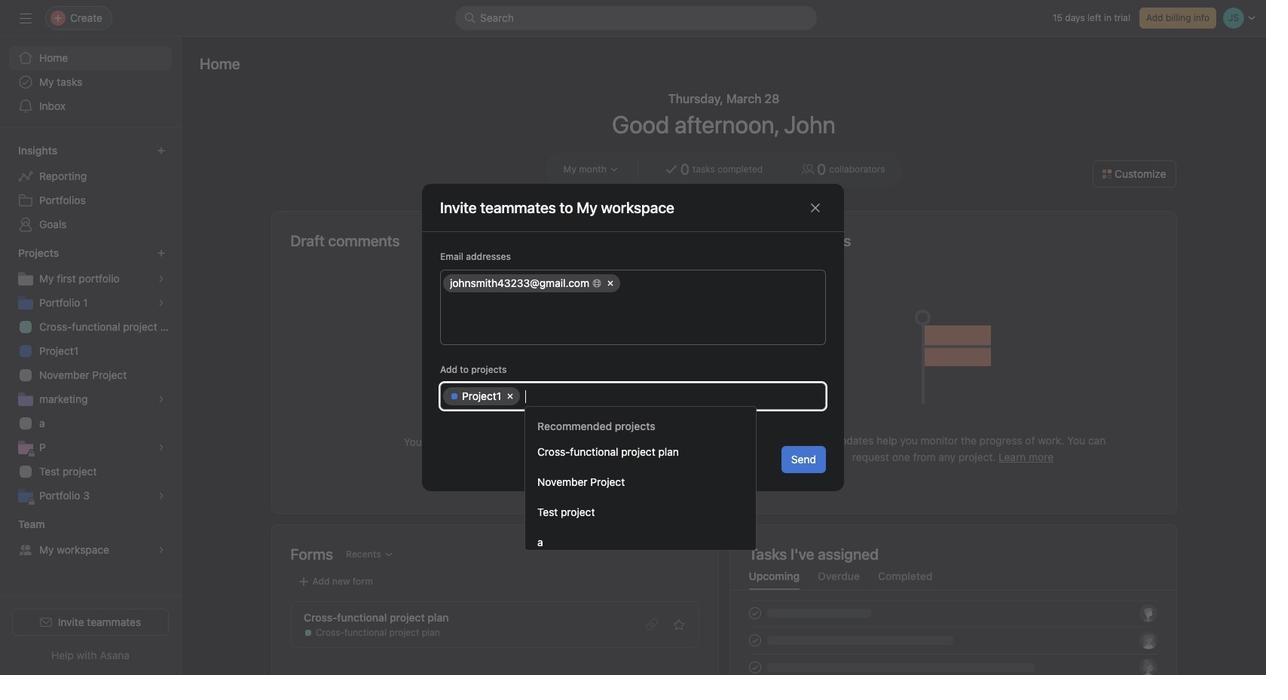Task type: locate. For each thing, give the bounding box(es) containing it.
none text field inside row
[[525, 387, 818, 405]]

list box
[[455, 6, 817, 30]]

1 row from the top
[[441, 271, 825, 296]]

cell for second row from the bottom
[[443, 274, 620, 292]]

insights element
[[0, 137, 181, 240]]

None text field
[[525, 387, 818, 405]]

cell
[[443, 274, 620, 292], [623, 274, 821, 292], [443, 387, 520, 405]]

0 vertical spatial row
[[441, 271, 825, 296]]

1 vertical spatial row
[[441, 384, 825, 409]]

row
[[441, 271, 825, 296], [441, 384, 825, 409]]

hide sidebar image
[[20, 12, 32, 24]]

dialog
[[422, 184, 844, 491]]



Task type: vqa. For each thing, say whether or not it's contained in the screenshot.
cell
yes



Task type: describe. For each thing, give the bounding box(es) containing it.
cell for second row
[[443, 387, 520, 405]]

prominent image
[[464, 12, 476, 24]]

projects element
[[0, 240, 181, 511]]

close this dialog image
[[809, 202, 822, 214]]

add to favorites image
[[673, 619, 685, 631]]

teams element
[[0, 511, 181, 565]]

global element
[[0, 37, 181, 127]]

2 row from the top
[[441, 384, 825, 409]]

copy form link image
[[646, 619, 658, 631]]



